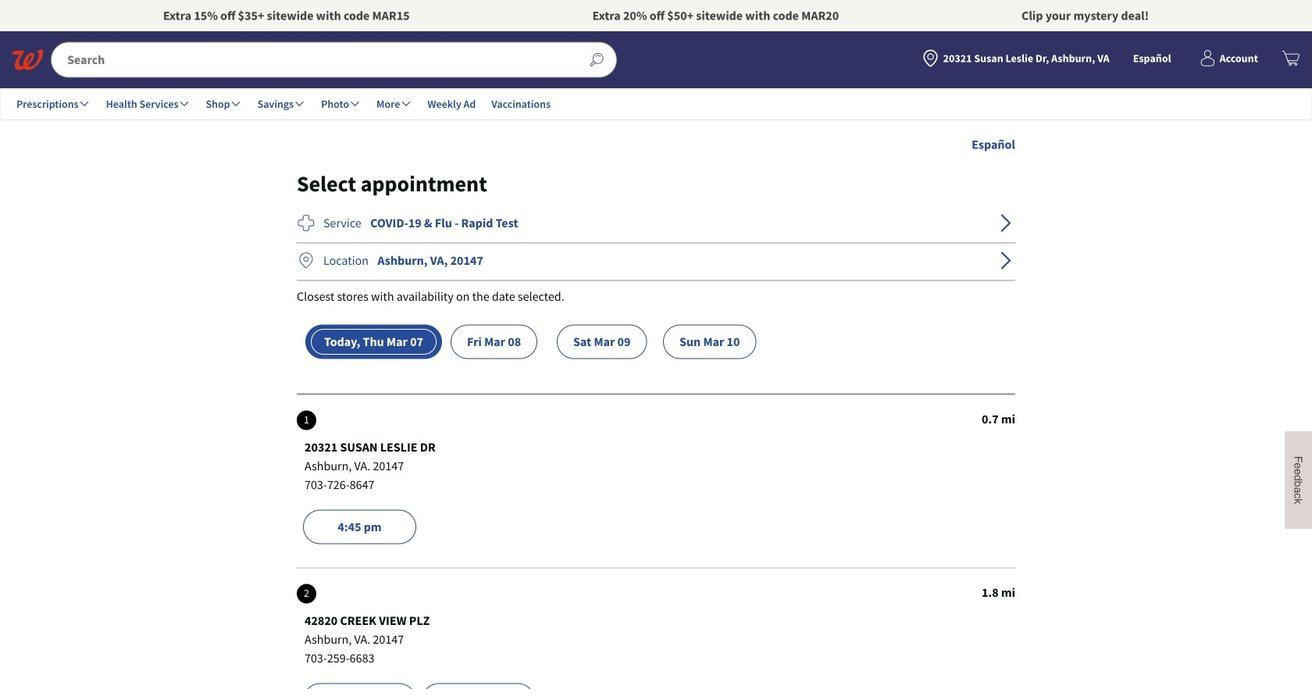 Task type: locate. For each thing, give the bounding box(es) containing it.
account. element
[[1220, 50, 1259, 66]]

list
[[297, 683, 1016, 689]]



Task type: describe. For each thing, give the bounding box(es) containing it.
Search by keyword or item number text field
[[52, 43, 589, 77]]

search image
[[582, 45, 612, 75]]

rx health image
[[288, 205, 325, 241]]

top navigation with the logo, search field, account and cart element
[[0, 31, 1313, 120]]

walgreens: trusted since 1901 image
[[12, 50, 43, 70]]



Task type: vqa. For each thing, say whether or not it's contained in the screenshot.
Search by keyword or item number text box
yes



